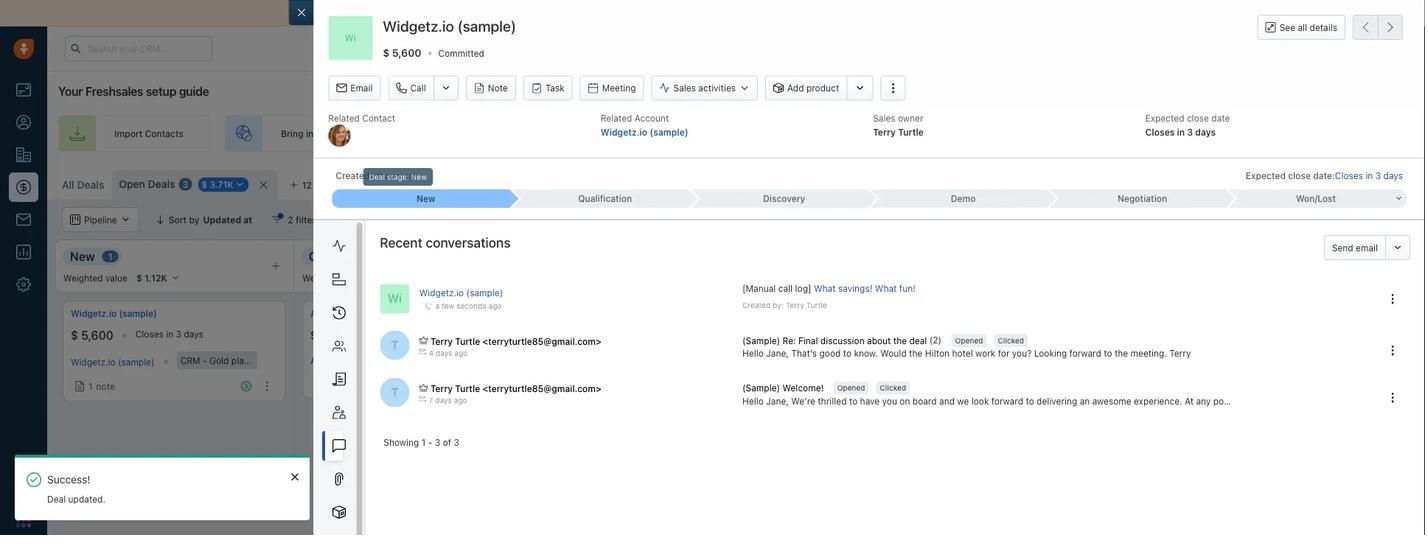 Task type: describe. For each thing, give the bounding box(es) containing it.
in for bring in website leads
[[306, 128, 314, 139]]

of
[[443, 437, 451, 448]]

1 vertical spatial opened
[[838, 384, 866, 392]]

updated.
[[68, 494, 105, 505]]

turtle up '7 days ago'
[[455, 384, 480, 394]]

expected close date closes in 3 days
[[1146, 113, 1231, 137]]

recent
[[380, 235, 423, 250]]

hotel
[[953, 349, 973, 359]]

discovery link
[[691, 190, 870, 208]]

deal inside button
[[1392, 178, 1411, 188]]

⌘ o
[[360, 180, 377, 190]]

terry right the meeting.
[[1170, 349, 1192, 359]]

bring
[[281, 128, 304, 139]]

4
[[429, 349, 434, 357]]

hello
[[743, 349, 764, 359]]

crm for widgetz.io (sample)
[[180, 356, 200, 366]]

techcave (sample)
[[1005, 357, 1083, 367]]

1 horizontal spatial to
[[844, 349, 852, 359]]

$ 3,200
[[1005, 329, 1047, 343]]

0 vertical spatial opened
[[956, 336, 984, 345]]

products
[[428, 356, 465, 366]]

would
[[881, 349, 907, 359]]

set
[[1036, 128, 1050, 139]]

expected for expected close date
[[1146, 113, 1185, 123]]

widgetz.io (sample) up a few seconds ago
[[419, 288, 503, 298]]

3 inside the expected close date closes in 3 days
[[1188, 127, 1194, 137]]

0 horizontal spatial 5,600
[[81, 329, 113, 343]]

meeting.
[[1131, 349, 1168, 359]]

- for techcave (sample)
[[1131, 356, 1135, 366]]

savings!
[[839, 284, 873, 294]]

few
[[442, 302, 455, 310]]

1 what from the left
[[814, 284, 836, 294]]

deal inside tooltip
[[393, 173, 409, 181]]

widgetz.io (sample) down closes in 3 days at the bottom left
[[71, 357, 155, 367]]

send
[[1333, 243, 1354, 253]]

filters
[[296, 215, 321, 225]]

terry up '7 days ago'
[[431, 384, 453, 394]]

create sales sequence link
[[786, 115, 965, 152]]

activities
[[699, 83, 736, 93]]

route leads to your team
[[638, 128, 744, 139]]

know.
[[854, 349, 878, 359]]

pipeline
[[1112, 128, 1145, 139]]

2 vertical spatial new
[[70, 249, 95, 263]]

1 sales from the left
[[873, 128, 895, 139]]

1 leads from the left
[[352, 128, 375, 139]]

add deal
[[1373, 178, 1411, 188]]

stage:
[[411, 173, 433, 181]]

see all details button
[[1258, 15, 1346, 40]]

<terryturtle85@gmail.com> for (sample) re: final discussion about the deal
[[483, 336, 602, 347]]

settings button
[[1167, 170, 1231, 195]]

sales for sales owner terry turtle
[[873, 113, 896, 123]]

demo
[[951, 194, 976, 204]]

your freshsales setup guide
[[58, 84, 209, 98]]

hilton
[[925, 349, 950, 359]]

monthly for techcave (sample)
[[1180, 356, 1214, 366]]

import contacts
[[114, 128, 184, 139]]

2 acme inc (sample) link from the top
[[311, 355, 388, 366]]

discovery
[[763, 194, 806, 204]]

- inside widgetz.io (sample) "dialog"
[[428, 437, 433, 448]]

$ 5,600 inside widgetz.io (sample) "dialog"
[[383, 47, 422, 59]]

days inside the expected close date closes in 3 days
[[1196, 127, 1216, 137]]

days inside "created: 10 days ago"
[[386, 172, 402, 181]]

turtle inside sales owner terry turtle
[[898, 127, 924, 137]]

container_wx8msf4aqz5i3rn1 image for 2 filters applied button
[[272, 215, 282, 225]]

ago right 7
[[454, 396, 467, 405]]

2 horizontal spatial the
[[1115, 349, 1129, 359]]

container_wx8msf4aqz5i3rn1 image for quotas and forecasting
[[1214, 215, 1224, 225]]

mailbox
[[406, 7, 444, 19]]

website
[[316, 128, 349, 139]]

connect
[[338, 7, 379, 19]]

a
[[436, 302, 440, 310]]

note
[[488, 83, 508, 93]]

committed
[[439, 48, 485, 59]]

in inside the expected close date closes in 3 days
[[1178, 127, 1185, 137]]

(sample) for (sample) re: final discussion about the deal (2)
[[743, 336, 780, 346]]

related contact
[[328, 113, 395, 123]]

conversations
[[426, 235, 511, 250]]

import deals button
[[1238, 170, 1320, 195]]

date
[[1212, 113, 1231, 123]]

open
[[119, 178, 145, 190]]

import for import contacts
[[114, 128, 143, 139]]

gold for widgetz.io (sample)
[[209, 356, 229, 366]]

ago right the seconds
[[489, 302, 502, 310]]

techcave
[[1005, 357, 1044, 367]]

sales activities
[[674, 83, 736, 93]]

0 horizontal spatial to
[[690, 128, 699, 139]]

open deals 3
[[119, 178, 188, 190]]

bring in website leads link
[[225, 115, 401, 152]]

note for $ 100
[[336, 378, 355, 389]]

1 acme from the top
[[311, 309, 335, 319]]

route
[[638, 128, 663, 139]]

in for closes in 3 days
[[166, 329, 173, 340]]

3,200
[[1015, 329, 1047, 343]]

import for import deals
[[1258, 178, 1287, 188]]

call
[[410, 83, 426, 93]]

owner
[[898, 113, 924, 123]]

expected for expected close date:
[[1246, 171, 1286, 181]]

<terryturtle85@gmail.com> for (sample) welcome!
[[483, 384, 602, 394]]

create
[[842, 128, 870, 139]]

and
[[1261, 215, 1277, 225]]

o
[[371, 180, 377, 190]]

log
[[795, 284, 808, 294]]

(2)
[[930, 335, 942, 345]]

note for $ 5,600
[[96, 381, 115, 392]]

call
[[779, 284, 793, 294]]

task
[[546, 83, 565, 93]]

by:
[[773, 301, 784, 309]]

for
[[998, 349, 1010, 359]]

container_wx8msf4aqz5i3rn1 image for all deal owners button
[[374, 215, 384, 225]]

import deals group
[[1238, 170, 1345, 195]]

container_wx8msf4aqz5i3rn1 image for settings
[[1174, 178, 1184, 188]]

jane,
[[767, 349, 789, 359]]

looking
[[1035, 349, 1067, 359]]

related for related contact
[[328, 113, 360, 123]]

closes in 3 days link
[[1336, 169, 1404, 182]]

crm - gold plan monthly (sample) for widgetz.io (sample)
[[180, 356, 324, 366]]

set up your sales pipeline link
[[980, 115, 1172, 152]]

seconds
[[457, 302, 487, 310]]

2 horizontal spatial to
[[1104, 349, 1113, 359]]

(sample) welcome! button
[[743, 382, 827, 395]]

team
[[723, 128, 744, 139]]

(sample) re: final discussion about the deal button
[[743, 335, 930, 347]]

3 inside the open deals 3
[[183, 179, 188, 190]]

applied
[[323, 215, 354, 225]]

0 horizontal spatial qualification
[[309, 249, 379, 263]]

call button
[[388, 76, 434, 101]]

nov
[[404, 329, 420, 340]]

100
[[321, 329, 341, 343]]

setup
[[146, 84, 176, 98]]

terry up 4 days ago
[[431, 336, 453, 347]]

7 days ago
[[429, 396, 467, 405]]

outgoing image for (sample) re: final discussion about the deal
[[419, 348, 427, 356]]

meeting button
[[580, 76, 644, 101]]

sales for sales activities
[[674, 83, 696, 93]]

negotiation link
[[1049, 190, 1228, 208]]

ago right 4 at the bottom of the page
[[455, 349, 468, 357]]

more...
[[314, 180, 344, 190]]

1 note for $ 5,600
[[89, 381, 115, 392]]

created: 10 days ago
[[336, 171, 417, 181]]

gold for techcave (sample)
[[1138, 356, 1157, 366]]

]
[[808, 284, 812, 294]]

2 inc from the top
[[336, 355, 349, 366]]

deals for import
[[1289, 178, 1313, 188]]



Task type: vqa. For each thing, say whether or not it's contained in the screenshot.
second row group from the left
no



Task type: locate. For each thing, give the bounding box(es) containing it.
widgetz.io (sample) link down "account"
[[601, 127, 689, 137]]

widgetz.io (sample) dialog
[[289, 0, 1426, 535]]

related down meeting
[[601, 113, 632, 123]]

1 horizontal spatial all
[[390, 215, 401, 225]]

container_wx8msf4aqz5i3rn1 image left the settings on the top right of page
[[1174, 178, 1184, 188]]

no products
[[414, 356, 465, 366]]

your right up
[[1066, 128, 1085, 139]]

ago up new "link"
[[404, 172, 417, 181]]

turtle
[[898, 127, 924, 137], [807, 301, 827, 309], [455, 336, 480, 347], [455, 384, 480, 394]]

container_wx8msf4aqz5i3rn1 image inside 2 filters applied button
[[272, 215, 282, 225]]

discussion
[[821, 336, 865, 346]]

container_wx8msf4aqz5i3rn1 image left 'quotas'
[[1214, 215, 1224, 225]]

qualification link
[[511, 190, 691, 208]]

sequence
[[897, 128, 938, 139]]

1 gold from the left
[[209, 356, 229, 366]]

final
[[799, 336, 818, 346]]

related for related account widgetz.io (sample)
[[601, 113, 632, 123]]

acme inc (sample) link up 100
[[311, 308, 390, 320]]

0 horizontal spatial expected
[[1146, 113, 1185, 123]]

expected inside the expected close date closes in 3 days
[[1146, 113, 1185, 123]]

close inside the expected close date closes in 3 days
[[1187, 113, 1210, 123]]

bring in website leads
[[281, 128, 375, 139]]

terry inside sales owner terry turtle
[[873, 127, 896, 137]]

1 horizontal spatial crm - gold plan monthly (sample)
[[1109, 356, 1253, 366]]

1 vertical spatial (sample)
[[743, 383, 780, 394]]

date:
[[1314, 171, 1336, 181]]

2 acme from the top
[[311, 355, 334, 366]]

1 vertical spatial expected
[[1246, 171, 1286, 181]]

add for add deal
[[1373, 178, 1390, 188]]

0 horizontal spatial what
[[814, 284, 836, 294]]

related
[[328, 113, 360, 123], [601, 113, 632, 123]]

5,600 up the call button
[[392, 47, 422, 59]]

opened up the hello jane, that's good to know. would the hilton hotel work for you? looking forward to the meeting. terry
[[956, 336, 984, 345]]

leads right 'route'
[[665, 128, 688, 139]]

12 more...
[[302, 180, 344, 190]]

0 horizontal spatial sales
[[674, 83, 696, 93]]

all inside all deal owners button
[[390, 215, 401, 225]]

1 horizontal spatial 1 note
[[328, 378, 355, 389]]

ago inside "created: 10 days ago"
[[404, 172, 417, 181]]

1 horizontal spatial deals
[[148, 178, 175, 190]]

techcave (sample) link
[[1005, 357, 1083, 367]]

widgetz.io (sample) up committed
[[383, 17, 516, 35]]

0 horizontal spatial clicked
[[880, 384, 907, 392]]

terry
[[873, 127, 896, 137], [786, 301, 804, 309], [431, 336, 453, 347], [1170, 349, 1192, 359], [431, 384, 453, 394]]

5,600 inside widgetz.io (sample) "dialog"
[[392, 47, 422, 59]]

your left team
[[701, 128, 720, 139]]

0 vertical spatial $ 5,600
[[383, 47, 422, 59]]

created
[[743, 301, 771, 309]]

2 horizontal spatial -
[[1131, 356, 1135, 366]]

deal down the success!
[[47, 494, 66, 505]]

add inside button
[[788, 83, 804, 93]]

close image
[[1404, 10, 1411, 17]]

(sample) inside button
[[743, 383, 780, 394]]

1 vertical spatial wi
[[388, 292, 402, 306]]

1 vertical spatial new
[[417, 194, 436, 204]]

clicked
[[998, 336, 1025, 345], [880, 384, 907, 392]]

1 crm from the left
[[180, 356, 200, 366]]

acme up $ 100
[[311, 309, 335, 319]]

Search your CRM... text field
[[65, 36, 212, 61]]

deals for open
[[148, 178, 175, 190]]

crm for techcave (sample)
[[1109, 356, 1129, 366]]

acme inc (sample) link down 100
[[311, 355, 388, 366]]

0 horizontal spatial gold
[[209, 356, 229, 366]]

all left open
[[62, 179, 74, 191]]

1 vertical spatial terry turtle <terryturtle85@gmail.com>
[[431, 384, 602, 394]]

closes in 3 days
[[136, 329, 203, 340]]

wi
[[345, 33, 356, 43], [388, 292, 402, 306]]

1 vertical spatial container_wx8msf4aqz5i3rn1 image
[[1214, 215, 1224, 225]]

container_wx8msf4aqz5i3rn1 image
[[272, 215, 282, 225], [374, 215, 384, 225], [74, 381, 85, 392]]

deals up won
[[1289, 178, 1313, 188]]

terry right by:
[[786, 301, 804, 309]]

1 inside widgetz.io (sample) "dialog"
[[422, 437, 426, 448]]

$ 100
[[311, 329, 341, 343]]

1 horizontal spatial your
[[701, 128, 720, 139]]

1 horizontal spatial note
[[336, 378, 355, 389]]

all for all deal owners
[[390, 215, 401, 225]]

clicked down would
[[880, 384, 907, 392]]

import left contacts
[[114, 128, 143, 139]]

$ 5,600
[[383, 47, 422, 59], [71, 329, 113, 343]]

the left the meeting.
[[1115, 349, 1129, 359]]

1 horizontal spatial clicked
[[998, 336, 1025, 345]]

2 horizontal spatial your
[[1066, 128, 1085, 139]]

related account widgetz.io (sample)
[[601, 113, 689, 137]]

container_wx8msf4aqz5i3rn1 image
[[1174, 178, 1184, 188], [1214, 215, 1224, 225], [314, 378, 325, 389]]

terry turtle <terryturtle85@gmail.com> down the seconds
[[431, 336, 602, 347]]

email image
[[1280, 43, 1290, 55]]

2 (sample) from the top
[[743, 383, 780, 394]]

plan for widgetz.io (sample)
[[231, 356, 249, 366]]

sales left activities
[[674, 83, 696, 93]]

widgetz.io
[[383, 17, 454, 35], [601, 127, 648, 137], [419, 288, 464, 298], [71, 309, 117, 319], [71, 357, 115, 367]]

outgoing image
[[423, 302, 433, 312]]

1 horizontal spatial 5,600
[[392, 47, 422, 59]]

1 vertical spatial 5,600
[[81, 329, 113, 343]]

to right forward
[[1104, 349, 1113, 359]]

1 crm - gold plan monthly (sample) from the left
[[180, 356, 324, 366]]

details
[[1310, 22, 1338, 32]]

import deals
[[1258, 178, 1313, 188]]

clicked up for
[[998, 336, 1025, 345]]

deal up the search field
[[1392, 178, 1411, 188]]

sales up create sales sequence
[[873, 113, 896, 123]]

sales
[[873, 128, 895, 139], [1087, 128, 1109, 139]]

new right the stage:
[[435, 173, 451, 181]]

qualification inside qualification link
[[578, 194, 632, 204]]

1 vertical spatial add
[[1373, 178, 1390, 188]]

1 vertical spatial $ 5,600
[[71, 329, 113, 343]]

1 vertical spatial all
[[390, 215, 401, 225]]

guide
[[179, 84, 209, 98]]

widgetz.io (sample) link down closes in 3 days at the bottom left
[[71, 357, 155, 367]]

related inside related account widgetz.io (sample)
[[601, 113, 632, 123]]

0 vertical spatial wi
[[345, 33, 356, 43]]

closes
[[1146, 127, 1175, 137], [1336, 171, 1364, 181], [136, 329, 164, 340], [363, 329, 391, 340]]

all for all deals
[[62, 179, 74, 191]]

1 horizontal spatial close
[[1289, 171, 1311, 181]]

settings
[[1188, 178, 1224, 188]]

1 horizontal spatial gold
[[1138, 356, 1157, 366]]

0 horizontal spatial crm
[[180, 356, 200, 366]]

0 vertical spatial qualification
[[578, 194, 632, 204]]

0 vertical spatial new
[[435, 173, 451, 181]]

(sample)
[[458, 17, 516, 35], [650, 127, 689, 137], [467, 288, 503, 298], [119, 309, 157, 319], [352, 309, 390, 319], [351, 355, 388, 366], [288, 356, 324, 366], [1216, 356, 1253, 366], [118, 357, 155, 367], [1046, 357, 1083, 367]]

1 horizontal spatial container_wx8msf4aqz5i3rn1 image
[[272, 215, 282, 225]]

(sample) inside (sample) re: final discussion about the deal (2)
[[743, 336, 780, 346]]

2 plan from the left
[[1160, 356, 1178, 366]]

(sample) up hello
[[743, 336, 780, 346]]

email
[[351, 83, 373, 93]]

0 vertical spatial terry turtle <terryturtle85@gmail.com>
[[431, 336, 602, 347]]

0 horizontal spatial leads
[[352, 128, 375, 139]]

no
[[414, 356, 426, 366]]

note button
[[466, 76, 516, 101]]

wi down connect
[[345, 33, 356, 43]]

0 vertical spatial add
[[788, 83, 804, 93]]

you?
[[1013, 349, 1032, 359]]

1 vertical spatial outgoing image
[[419, 396, 427, 403]]

sales right create
[[873, 128, 895, 139]]

1 horizontal spatial plan
[[1160, 356, 1178, 366]]

1 (sample) from the top
[[743, 336, 780, 346]]

2 terry turtle <terryturtle85@gmail.com> from the top
[[431, 384, 602, 394]]

0 horizontal spatial plan
[[231, 356, 249, 366]]

close for date
[[1187, 113, 1210, 123]]

new inside the deal stage: new tooltip
[[435, 173, 451, 181]]

1 <terryturtle85@gmail.com> from the top
[[483, 336, 602, 347]]

1 horizontal spatial qualification
[[578, 194, 632, 204]]

outgoing image
[[419, 348, 427, 356], [419, 396, 427, 403]]

1 plan from the left
[[231, 356, 249, 366]]

- down closes in 3 days at the bottom left
[[203, 356, 207, 366]]

1 horizontal spatial wi
[[388, 292, 402, 306]]

container_wx8msf4aqz5i3rn1 image down $ 100
[[314, 378, 325, 389]]

welcome!
[[783, 383, 824, 394]]

crm - gold plan monthly (sample) for techcave (sample)
[[1109, 356, 1253, 366]]

0 horizontal spatial opened
[[838, 384, 866, 392]]

1 vertical spatial inc
[[336, 355, 349, 366]]

1 horizontal spatial opened
[[956, 336, 984, 345]]

1 vertical spatial clicked
[[880, 384, 907, 392]]

1 note for $ 100
[[328, 378, 355, 389]]

[ manual call log ] what savings! what fun! created by: terry turtle
[[743, 284, 916, 309]]

widgetz.io inside related account widgetz.io (sample)
[[601, 127, 648, 137]]

close for date:
[[1289, 171, 1311, 181]]

0 vertical spatial acme inc (sample)
[[311, 309, 390, 319]]

2 what from the left
[[875, 284, 897, 294]]

0 horizontal spatial note
[[96, 381, 115, 392]]

freshworks switcher image
[[16, 513, 31, 528]]

crm down closes in 3 days at the bottom left
[[180, 356, 200, 366]]

close left date
[[1187, 113, 1210, 123]]

(sample) re: final discussion about the deal (2)
[[743, 335, 942, 346]]

terry inside [ manual call log ] what savings! what fun! created by: terry turtle
[[786, 301, 804, 309]]

quotas and forecasting
[[1228, 215, 1330, 225]]

negotiation
[[1118, 194, 1168, 204]]

1 horizontal spatial -
[[428, 437, 433, 448]]

deal
[[393, 173, 409, 181], [1392, 178, 1411, 188], [403, 215, 422, 225], [47, 494, 66, 505]]

gold
[[209, 356, 229, 366], [1138, 356, 1157, 366]]

manual
[[746, 284, 776, 294]]

0 vertical spatial clicked
[[998, 336, 1025, 345]]

inc down 100
[[336, 355, 349, 366]]

terry turtle <terryturtle85@gmail.com> up '7 days ago'
[[431, 384, 602, 394]]

deals left open
[[77, 179, 104, 191]]

4 days ago
[[429, 349, 468, 357]]

acme inc (sample) up 100
[[311, 309, 390, 319]]

inc inside acme inc (sample) link
[[337, 309, 350, 319]]

leads down related contact
[[352, 128, 375, 139]]

0 vertical spatial acme
[[311, 309, 335, 319]]

0 horizontal spatial crm - gold plan monthly (sample)
[[180, 356, 324, 366]]

0 horizontal spatial monthly
[[252, 356, 285, 366]]

container_wx8msf4aqz5i3rn1 image inside settings popup button
[[1174, 178, 1184, 188]]

1 acme inc (sample) from the top
[[311, 309, 390, 319]]

contacts
[[145, 128, 184, 139]]

closes inside the expected close date closes in 3 days
[[1146, 127, 1175, 137]]

2 sales from the left
[[1087, 128, 1109, 139]]

terry turtle <terryturtle85@gmail.com> for (sample) welcome!
[[431, 384, 602, 394]]

new inside new "link"
[[417, 194, 436, 204]]

2 horizontal spatial deals
[[1289, 178, 1313, 188]]

0 horizontal spatial deals
[[77, 179, 104, 191]]

close image
[[291, 473, 299, 481]]

(sample) inside related account widgetz.io (sample)
[[650, 127, 689, 137]]

close up won
[[1289, 171, 1311, 181]]

success!
[[47, 474, 90, 486]]

import up and at the top right of page
[[1258, 178, 1287, 188]]

widgetz.io (sample) link up a few seconds ago
[[419, 288, 503, 298]]

add for add product
[[788, 83, 804, 93]]

0 vertical spatial 5,600
[[392, 47, 422, 59]]

1 horizontal spatial what
[[875, 284, 897, 294]]

expected close date: closes in 3 days
[[1246, 171, 1404, 181]]

container_wx8msf4aqz5i3rn1 image inside quotas and forecasting link
[[1214, 215, 1224, 225]]

0 vertical spatial expected
[[1146, 113, 1185, 123]]

- left of
[[428, 437, 433, 448]]

see
[[1280, 22, 1296, 32]]

all deals
[[62, 179, 104, 191]]

deal inside button
[[403, 215, 422, 225]]

12
[[302, 180, 312, 190]]

widgetz.io (sample) link
[[601, 127, 689, 137], [419, 288, 503, 298], [71, 308, 157, 320], [71, 357, 155, 367]]

0 vertical spatial (sample)
[[743, 336, 780, 346]]

0 horizontal spatial the
[[894, 336, 907, 346]]

1 vertical spatial qualification
[[309, 249, 379, 263]]

add inside button
[[1373, 178, 1390, 188]]

widgetz.io (sample) up closes in 3 days at the bottom left
[[71, 309, 157, 319]]

deals for all
[[77, 179, 104, 191]]

import
[[114, 128, 143, 139], [1258, 178, 1287, 188]]

sales activities button
[[652, 76, 766, 101], [652, 76, 758, 101]]

0 horizontal spatial $ 5,600
[[71, 329, 113, 343]]

wi left outgoing image
[[388, 292, 402, 306]]

acme down $ 100
[[311, 355, 334, 366]]

the inside (sample) re: final discussion about the deal (2)
[[894, 336, 907, 346]]

leads
[[352, 128, 375, 139], [665, 128, 688, 139]]

(sample) down hello
[[743, 383, 780, 394]]

inc up 100
[[337, 309, 350, 319]]

turtle down owner on the top right of page
[[898, 127, 924, 137]]

0 horizontal spatial related
[[328, 113, 360, 123]]

0 vertical spatial container_wx8msf4aqz5i3rn1 image
[[1174, 178, 1184, 188]]

deal updated.
[[47, 494, 105, 505]]

what right ]
[[814, 284, 836, 294]]

0 horizontal spatial import
[[114, 128, 143, 139]]

add up the search field
[[1373, 178, 1390, 188]]

related up website
[[328, 113, 360, 123]]

connect your mailbox
[[338, 7, 444, 19]]

Search field
[[1346, 207, 1420, 232]]

2
[[288, 215, 293, 225]]

0 vertical spatial <terryturtle85@gmail.com>
[[483, 336, 602, 347]]

to
[[690, 128, 699, 139], [844, 349, 852, 359], [1104, 349, 1113, 359]]

what savings! what fun! link
[[814, 284, 916, 294]]

demo link
[[870, 190, 1049, 208]]

deals right open
[[148, 178, 175, 190]]

1 vertical spatial <terryturtle85@gmail.com>
[[483, 384, 602, 394]]

a few seconds ago
[[436, 302, 502, 310]]

$
[[383, 47, 390, 59], [71, 329, 78, 343], [311, 329, 318, 343], [1005, 329, 1012, 343]]

email button
[[328, 76, 381, 101]]

turtle inside [ manual call log ] what savings! what fun! created by: terry turtle
[[807, 301, 827, 309]]

import inside "button"
[[1258, 178, 1287, 188]]

2 outgoing image from the top
[[419, 396, 427, 403]]

expected up and at the top right of page
[[1246, 171, 1286, 181]]

- for widgetz.io (sample)
[[203, 356, 207, 366]]

turtle down ]
[[807, 301, 827, 309]]

container_wx8msf4aqz5i3rn1 image inside all deal owners button
[[374, 215, 384, 225]]

add left product
[[788, 83, 804, 93]]

1 inc from the top
[[337, 309, 350, 319]]

monthly for widgetz.io (sample)
[[252, 356, 285, 366]]

1 note
[[328, 378, 355, 389], [89, 381, 115, 392]]

add product button
[[766, 76, 847, 101]]

forward
[[1070, 349, 1102, 359]]

0 horizontal spatial your
[[382, 7, 403, 19]]

quotas
[[1228, 215, 1259, 225]]

contact
[[362, 113, 395, 123]]

0 horizontal spatial add
[[788, 83, 804, 93]]

0 horizontal spatial container_wx8msf4aqz5i3rn1 image
[[74, 381, 85, 392]]

1 monthly from the left
[[252, 356, 285, 366]]

1 terry turtle <terryturtle85@gmail.com> from the top
[[431, 336, 602, 347]]

acme inc (sample) down 100
[[311, 355, 388, 366]]

(sample) for (sample) welcome!
[[743, 383, 780, 394]]

deal stage: new
[[393, 173, 451, 181]]

0 vertical spatial close
[[1187, 113, 1210, 123]]

widgetz.io (sample) link up closes in 3 days at the bottom left
[[71, 308, 157, 320]]

0 vertical spatial all
[[62, 179, 74, 191]]

acme
[[311, 309, 335, 319], [311, 355, 334, 366]]

outgoing image for (sample) welcome!
[[419, 396, 427, 403]]

terry right create
[[873, 127, 896, 137]]

5,600 left closes in 3 days at the bottom left
[[81, 329, 113, 343]]

deal stage: new tooltip
[[387, 164, 457, 186]]

your left "mailbox" on the top of the page
[[382, 7, 403, 19]]

2 leads from the left
[[665, 128, 688, 139]]

0 vertical spatial sales
[[674, 83, 696, 93]]

2 acme inc (sample) from the top
[[311, 355, 388, 366]]

1 horizontal spatial container_wx8msf4aqz5i3rn1 image
[[1174, 178, 1184, 188]]

opened
[[956, 336, 984, 345], [838, 384, 866, 392]]

open deals link
[[119, 177, 175, 192]]

in for closes in nov
[[394, 329, 401, 340]]

new
[[435, 173, 451, 181], [417, 194, 436, 204], [70, 249, 95, 263]]

plan for techcave (sample)
[[1160, 356, 1178, 366]]

- right forward
[[1131, 356, 1135, 366]]

2 vertical spatial container_wx8msf4aqz5i3rn1 image
[[314, 378, 325, 389]]

1 vertical spatial sales
[[873, 113, 896, 123]]

expected
[[1146, 113, 1185, 123], [1246, 171, 1286, 181]]

what left "fun!"
[[875, 284, 897, 294]]

0 horizontal spatial -
[[203, 356, 207, 366]]

1 acme inc (sample) link from the top
[[311, 308, 390, 320]]

1 horizontal spatial $ 5,600
[[383, 47, 422, 59]]

acme inc (sample)
[[311, 309, 390, 319], [311, 355, 388, 366]]

2 monthly from the left
[[1180, 356, 1214, 366]]

1 horizontal spatial leads
[[665, 128, 688, 139]]

1 vertical spatial acme inc (sample) link
[[311, 355, 388, 366]]

0 vertical spatial import
[[114, 128, 143, 139]]

send email button
[[1325, 235, 1386, 260]]

terry turtle <terryturtle85@gmail.com> for (sample) re: final discussion about the deal
[[431, 336, 602, 347]]

owners
[[425, 215, 455, 225]]

2 related from the left
[[601, 113, 632, 123]]

turtle up 4 days ago
[[455, 336, 480, 347]]

1 horizontal spatial sales
[[1087, 128, 1109, 139]]

new up all deal owners
[[417, 194, 436, 204]]

2 gold from the left
[[1138, 356, 1157, 366]]

crm left the meeting.
[[1109, 356, 1129, 366]]

deal left the stage:
[[393, 173, 409, 181]]

0 horizontal spatial all
[[62, 179, 74, 191]]

sales left pipeline
[[1087, 128, 1109, 139]]

deal down new "link"
[[403, 215, 422, 225]]

1 vertical spatial acme
[[311, 355, 334, 366]]

to down 'discussion'
[[844, 349, 852, 359]]

0 vertical spatial acme inc (sample) link
[[311, 308, 390, 320]]

deal
[[910, 336, 927, 346]]

2 crm from the left
[[1109, 356, 1129, 366]]

close
[[1187, 113, 1210, 123], [1289, 171, 1311, 181]]

1 vertical spatial import
[[1258, 178, 1287, 188]]

0 horizontal spatial wi
[[345, 33, 356, 43]]

1 horizontal spatial expected
[[1246, 171, 1286, 181]]

expected left date
[[1146, 113, 1185, 123]]

2 crm - gold plan monthly (sample) from the left
[[1109, 356, 1253, 366]]

1 related from the left
[[328, 113, 360, 123]]

to left team
[[690, 128, 699, 139]]

2 horizontal spatial container_wx8msf4aqz5i3rn1 image
[[1214, 215, 1224, 225]]

outgoing image left 4 at the bottom of the page
[[419, 348, 427, 356]]

$ inside widgetz.io (sample) "dialog"
[[383, 47, 390, 59]]

your
[[382, 7, 403, 19], [701, 128, 720, 139], [1066, 128, 1085, 139]]

1 horizontal spatial the
[[910, 349, 923, 359]]

1 horizontal spatial import
[[1258, 178, 1287, 188]]

1 horizontal spatial crm
[[1109, 356, 1129, 366]]

<terryturtle85@gmail.com>
[[483, 336, 602, 347], [483, 384, 602, 394]]

1 outgoing image from the top
[[419, 348, 427, 356]]

opened down know.
[[838, 384, 866, 392]]

1 vertical spatial close
[[1289, 171, 1311, 181]]

recent conversations
[[380, 235, 511, 250]]

sales owner terry turtle
[[873, 113, 924, 137]]

sales inside sales owner terry turtle
[[873, 113, 896, 123]]

deals inside "button"
[[1289, 178, 1313, 188]]

the up would
[[894, 336, 907, 346]]

all up recent
[[390, 215, 401, 225]]

new down all deals
[[70, 249, 95, 263]]

the down deal
[[910, 349, 923, 359]]

outgoing image left 7
[[419, 396, 427, 403]]

2 <terryturtle85@gmail.com> from the top
[[483, 384, 602, 394]]

0 vertical spatial inc
[[337, 309, 350, 319]]



